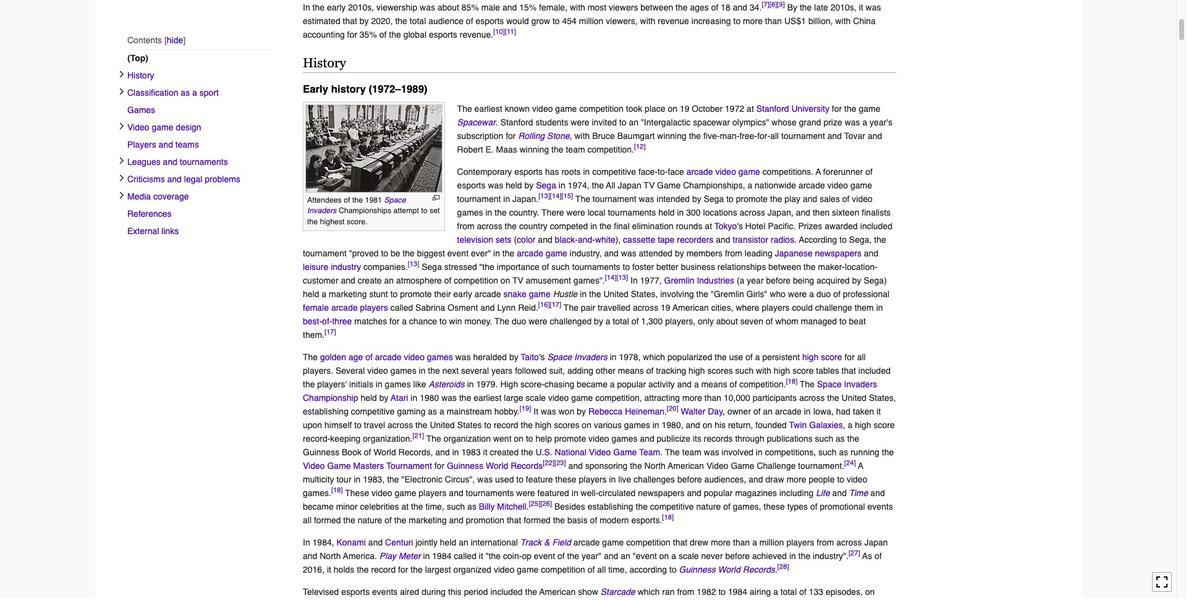 Task type: describe. For each thing, give the bounding box(es) containing it.
0 vertical spatial history
[[303, 55, 346, 70]]

cities,
[[712, 303, 734, 313]]

circus",
[[445, 475, 475, 485]]

such inside sega stressed "the importance of such tournaments to foster better business relationships between the maker-location- customer and create an atmosphere of competition on tv amusement games".
[[552, 262, 570, 272]]

in inside in 1980 was the earliest large scale video game competition, attracting more than 10,000 participants across the united states, establishing competitive gaming as a mainstream hobby.
[[411, 393, 418, 403]]

1984 inside "play meter in 1984 called it "the coin-op event of the year" and an "event on a scale never before achieved in the industry". [27]"
[[433, 552, 452, 562]]

media coverage link
[[127, 188, 272, 206]]

"the
[[480, 262, 495, 272]]

by inside [19] it was won by rebecca heineman . [20] walter day
[[577, 407, 586, 417]]

by left atari
[[380, 393, 389, 403]]

as inside in 1980 was the earliest large scale video game competition, attracting more than 10,000 participants across the united states, establishing competitive gaming as a mainstream hobby.
[[428, 407, 437, 417]]

in left iowa,
[[804, 407, 811, 417]]

in up [15]
[[559, 181, 566, 191]]

players down who
[[762, 303, 790, 313]]

references link
[[127, 206, 272, 223]]

x small image for criticisms and legal problems
[[118, 175, 126, 182]]

0 horizontal spatial [14] link
[[550, 192, 562, 201]]

japan inside in 1974, the all japan tv game championships, a nationwide arcade video game tournament in japan.
[[618, 181, 642, 191]]

1,300
[[642, 317, 663, 327]]

the down sets
[[503, 249, 515, 259]]

esports up sega link
[[515, 167, 543, 177]]

game down involved
[[731, 461, 755, 471]]

held right jointly
[[440, 538, 457, 548]]

and down white at the right top
[[605, 249, 619, 259]]

on inside the earliest known video game competition took place on 19 october 1972 at stanford university for the game spacewar
[[668, 104, 678, 114]]

to inside which ran from 1982 to 1984 airing a total of 133 episodes, on
[[719, 588, 726, 598]]

called inside "play meter in 1984 called it "the coin-op event of the year" and an "event on a scale never before achieved in the industry". [27]"
[[454, 552, 477, 562]]

across inside snake game hustle in the united states, involving the "gremlin girls" who were a duo of professional female arcade players called sabrina osment and lynn reid. [16] [17] the pair travelled across 19 american cities, where players could challenge them in best-of-three
[[633, 303, 659, 313]]

held inside the tournament was intended by sega to promote the play and sales of video games in the country. there were local tournaments held in 300 locations across japan, and then sixteen finalists from across the country competed in the final elimination rounds at
[[659, 208, 675, 218]]

references
[[127, 209, 172, 219]]

and up play
[[369, 538, 383, 548]]

maas
[[496, 145, 518, 155]]

2010s, for early
[[348, 2, 374, 12]]

video up multicity
[[303, 461, 325, 471]]

a up walter
[[695, 380, 699, 390]]

newspapers inside arcade game industry, and was attended by members from leading japanese newspapers and leisure industry companies. [13]
[[815, 249, 862, 259]]

sabrina
[[416, 303, 446, 313]]

players up matches
[[360, 303, 388, 313]]

it inside the organization went on to help promote video games and publicize its records through publications such as the guinness book of world records, and in 1983 it created the
[[483, 448, 488, 458]]

tokyo link
[[715, 221, 737, 231]]

across up hotel
[[740, 208, 766, 218]]

the up iowa,
[[828, 393, 840, 403]]

the right be
[[403, 249, 415, 259]]

high inside , owner of an arcade in iowa, had taken it upon himself to travel across the united states to record the high scores on various games in 1980, and on his return, founded
[[536, 421, 552, 431]]

the right running
[[882, 448, 895, 458]]

and up then
[[803, 194, 818, 204]]

high down persistent
[[774, 366, 791, 376]]

of right basis
[[590, 516, 598, 526]]

video up championships,
[[716, 167, 737, 177]]

the inside in 1974, the all japan tv game championships, a nationwide arcade video game tournament in japan.
[[592, 181, 604, 191]]

classification as a sport link
[[127, 84, 272, 102]]

the up running
[[848, 434, 860, 444]]

in right achieved
[[790, 552, 797, 562]]

a up 'competition,'
[[610, 380, 615, 390]]

north inside arcade game competition that drew more than a million players from across japan and north america.
[[320, 552, 341, 562]]

was inside a multicity tour in 1983, the "electronic circus", was used to feature these players in live challenges before audiences, and draw more people to video games.
[[478, 475, 493, 485]]

japan.
[[513, 194, 539, 204]]

and right 18
[[733, 2, 748, 12]]

2 vertical spatial [13] link
[[617, 274, 628, 282]]

the left country.
[[495, 208, 507, 218]]

atari
[[391, 393, 409, 403]]

tv inside in 1974, the all japan tv game championships, a nationwide arcade video game tournament in japan.
[[644, 181, 655, 191]]

a inside (a year before being acquired by sega) held a marketing stunt to promote their early arcade
[[322, 289, 327, 299]]

as inside u.s. national video game team . the team was involved in competitions, such as running the video game masters tournament for guinness world records [22] [23] and sponsoring the north american video game challenge tournament. [24]
[[840, 448, 849, 458]]

snake
[[504, 289, 527, 299]]

of inside '1 billion, with china accounting for 35% of the global esports revenue.'
[[380, 29, 387, 39]]

was up audience
[[420, 2, 435, 12]]

space for space invaders championship
[[818, 380, 842, 390]]

of inside the by the late 2010s, it was estimated that by 2020, the total audience of esports would grow to 454 million viewers, with revenue increasing to more than
[[466, 16, 473, 26]]

the down , it holds the record for the largest organized video game competition of all time, according to guinness world records . [28]
[[525, 588, 538, 598]]

a left the 'chance'
[[402, 317, 407, 327]]

tape
[[658, 235, 675, 245]]

global
[[404, 29, 427, 39]]

criticisms and legal problems link
[[127, 171, 272, 188]]

games up the next
[[427, 353, 453, 362]]

heralded
[[473, 353, 507, 362]]

games inside the tournament was intended by sega to promote the play and sales of video games in the country. there were local tournaments held in 300 locations across japan, and then sixteen finalists from across the country competed in the final elimination rounds at
[[457, 208, 483, 218]]

0 vertical spatial [18] link
[[787, 378, 798, 386]]

games inside , owner of an arcade in iowa, had taken it upon himself to travel across the united states to record the high scores on various games in 1980, and on his return, founded
[[625, 421, 651, 431]]

of left whom
[[766, 317, 774, 327]]

create
[[358, 276, 382, 286]]

relationships
[[718, 262, 767, 272]]

1 horizontal spatial [13] link
[[539, 192, 550, 201]]

competition inside , it holds the record for the largest organized video game competition of all time, according to guinness world records . [28]
[[541, 565, 586, 575]]

criticisms and legal problems
[[127, 175, 241, 185]]

, with bruce baumgart winning the five-man-free-for-all tournament and tovar and robert e. maas winning the team competition.
[[457, 131, 883, 155]]

1 vertical spatial winning
[[520, 145, 549, 155]]

of inside as of 2016
[[875, 552, 882, 562]]

attracting
[[645, 393, 680, 403]]

tournament inside in 1974, the all japan tv game championships, a nationwide arcade video game tournament in japan.
[[457, 194, 501, 204]]

in right them
[[877, 303, 884, 313]]

audience
[[429, 16, 464, 26]]

at inside and became minor celebrities at the time, such as
[[402, 502, 409, 512]]

game inside [18] these video game players and tournaments were featured in well-circulated newspapers and popular magazines including life and time
[[395, 489, 417, 499]]

and up location-
[[865, 249, 879, 259]]

and inside arcade game competition that drew more than a million players from across japan and north america.
[[303, 552, 318, 562]]

, for it
[[322, 565, 325, 575]]

[22]
[[543, 459, 555, 468]]

the inside matches for a chance to win money. the duo were challenged by a total of 1,300 players, only about seven of whom managed to beat them.
[[495, 317, 510, 327]]

, for with
[[570, 131, 572, 141]]

the inside the earliest known video game competition took place on 19 october 1972 at stanford university for the game spacewar
[[845, 104, 857, 114]]

the up (
[[505, 221, 517, 231]]

and down tokyo link
[[716, 235, 731, 245]]

the left the industry".
[[799, 552, 811, 562]]

1 vertical spatial [17]
[[325, 328, 336, 337]]

with inside , with bruce baumgart winning the five-man-free-for-all tournament and tovar and robert e. maas winning the team competition.
[[575, 131, 590, 141]]

the inside sega stressed "the importance of such tournaments to foster better business relationships between the maker-location- customer and create an atmosphere of competition on tv amusement games".
[[804, 262, 816, 272]]

a down travelled
[[606, 317, 611, 327]]

op
[[522, 552, 532, 562]]

only
[[698, 317, 714, 327]]

the down stone
[[552, 145, 564, 155]]

the up estimated on the left
[[313, 2, 325, 12]]

publicize
[[657, 434, 691, 444]]

professional
[[843, 289, 890, 299]]

the up centuri at the left bottom of page
[[395, 516, 407, 526]]

organization
[[444, 434, 491, 444]]

best-
[[303, 317, 322, 327]]

the down minor
[[343, 516, 356, 526]]

and inside 'link'
[[163, 157, 177, 167]]

involving
[[661, 289, 694, 299]]

. inside . stanford students were invited to an "intergalactic spacewar olympics" whose grand prize was a year's subscription for
[[496, 118, 498, 127]]

video down games
[[127, 123, 149, 133]]

to left 454
[[553, 16, 560, 26]]

1 horizontal spatial space
[[548, 353, 572, 362]]

contemporary
[[457, 167, 512, 177]]

scale inside in 1980 was the earliest large scale video game competition, attracting more than 10,000 participants across the united states, establishing competitive gaming as a mainstream hobby.
[[526, 393, 546, 403]]

in for in the early 2010s, viewership was about 85% male and 15% female, with most viewers between the ages of 18 and 34.
[[303, 2, 310, 12]]

newspapers inside [18] these video game players and tournaments were featured in well-circulated newspapers and popular magazines including life and time
[[638, 489, 685, 499]]

in inside [18] these video game players and tournaments were featured in well-circulated newspapers and popular magazines including life and time
[[572, 489, 579, 499]]

of inside the tournament was intended by sega to promote the play and sales of video games in the country. there were local tournaments held in 300 locations across japan, and then sixteen finalists from across the country competed in the final elimination rounds at
[[843, 194, 850, 204]]

the down field
[[568, 552, 580, 562]]

running
[[851, 448, 880, 458]]

in left 300
[[678, 208, 684, 218]]

2 vertical spatial included
[[491, 588, 523, 598]]

basis
[[568, 516, 588, 526]]

the inside the organization went on to help promote video games and publicize its records through publications such as the guinness book of world records, and in 1983 it created the
[[427, 434, 442, 444]]

in up "other"
[[610, 353, 617, 362]]

gremlin industries link
[[665, 276, 735, 286]]

forerunner
[[824, 167, 864, 177]]

for all players. several video games in the next several years followed suit, adding other means of tracking high scores such with high score tables that included the players' initials in games like
[[303, 353, 891, 390]]

and up would
[[503, 2, 517, 12]]

the up championships
[[352, 195, 363, 205]]

was inside u.s. national video game team . the team was involved in competitions, such as running the video game masters tournament for guinness world records [22] [23] and sponsoring the north american video game challenge tournament. [24]
[[704, 448, 720, 458]]

1981
[[365, 195, 382, 205]]

invaders for space invaders championship
[[845, 380, 878, 390]]

high down popularized on the bottom of the page
[[689, 366, 705, 376]]

in inside . according to sega, the tournament "proved to be the biggest event ever" in the
[[494, 249, 500, 259]]

and right records,
[[436, 448, 450, 458]]

duo inside snake game hustle in the united states, involving the "gremlin girls" who were a duo of professional female arcade players called sabrina osment and lynn reid. [16] [17] the pair travelled across 19 american cities, where players could challenge them in best-of-three
[[817, 289, 831, 299]]

walter day link
[[681, 407, 723, 417]]

2 formed from the left
[[524, 516, 551, 526]]

to left travel
[[355, 421, 362, 431]]

the inside '1 billion, with china accounting for 35% of the global esports revenue.'
[[389, 29, 401, 39]]

competitive inside besides establishing the competitive nature of games, these types of promotional events all formed the nature of the marketing and promotion that formed the basis of modern esports.
[[651, 502, 694, 512]]

high up tables at the right of the page
[[803, 353, 819, 362]]

esports inside the by the late 2010s, it was estimated that by 2020, the total audience of esports would grow to 454 million viewers, with revenue increasing to more than
[[476, 16, 504, 26]]

and down prize
[[828, 131, 843, 141]]

industry,
[[570, 249, 602, 259]]

arcade inside (a year before being acquired by sega) held a marketing stunt to promote their early arcade
[[475, 289, 501, 299]]

and-
[[578, 235, 596, 245]]

0 horizontal spatial nature
[[358, 516, 382, 526]]

taken
[[854, 407, 875, 417]]

. inside billy mitchell . [25] [26]
[[527, 502, 529, 512]]

tovar
[[845, 131, 866, 141]]

for inside for all players. several video games in the next several years followed suit, adding other means of tracking high scores such with high score tables that included the players' initials in games like
[[845, 353, 855, 362]]

0 vertical spatial [14]
[[550, 192, 562, 201]]

country
[[520, 221, 548, 231]]

the down [19] link
[[521, 421, 533, 431]]

game up tour at the left of page
[[327, 461, 351, 471]]

in right roots
[[584, 167, 590, 177]]

states, inside in 1980 was the earliest large scale video game competition, attracting more than 10,000 participants across the united states, establishing competitive gaming as a mainstream hobby.
[[870, 393, 897, 403]]

industry
[[331, 262, 361, 272]]

players inside a multicity tour in 1983, the "electronic circus", was used to feature these players in live challenges before audiences, and draw more people to video games.
[[579, 475, 607, 485]]

invited
[[592, 118, 617, 127]]

game inside snake game hustle in the united states, involving the "gremlin girls" who were a duo of professional female arcade players called sabrina osment and lynn reid. [16] [17] the pair travelled across 19 american cities, where players could challenge them in best-of-three
[[529, 289, 551, 299]]

to left "win"
[[440, 317, 447, 327]]

of right age
[[366, 353, 373, 362]]

in up pair
[[580, 289, 587, 299]]

in left 1980,
[[653, 421, 660, 431]]

was inside competitions. a forerunner of esports was held by
[[488, 181, 504, 191]]

bruce
[[593, 131, 615, 141]]

besides establishing the competitive nature of games, these types of promotional events all formed the nature of the marketing and promotion that formed the basis of modern esports.
[[303, 502, 894, 526]]

arcade inside arcade game industry, and was attended by members from leading japanese newspapers and leisure industry companies. [13]
[[517, 249, 544, 259]]

esports down holds
[[342, 588, 370, 598]]

events inside besides establishing the competitive nature of games, these types of promotional events all formed the nature of the marketing and promotion that formed the basis of modern esports.
[[868, 502, 894, 512]]

tracking
[[656, 366, 687, 376]]

invaders for space invaders
[[307, 206, 337, 215]]

0 vertical spatial [17] link
[[550, 301, 562, 309]]

featured
[[538, 489, 570, 499]]

in left live
[[610, 475, 616, 485]]

links
[[162, 227, 179, 236]]

a inside , a high score record-keeping organization.
[[848, 421, 853, 431]]

criticisms
[[127, 175, 165, 185]]

popular inside asteroids in 1979. high score-chasing became a popular activity and a means of competition. [18] the
[[618, 380, 646, 390]]

x small image for history
[[118, 71, 126, 78]]

gremlin
[[665, 276, 695, 286]]

from inside the tournament was intended by sega to promote the play and sales of video games in the country. there were local tournaments held in 300 locations across japan, and then sixteen finalists from across the country competed in the final elimination rounds at
[[457, 221, 475, 231]]

the organization went on to help promote video games and publicize its records through publications such as the guinness book of world records, and in 1983 it created the
[[303, 434, 860, 458]]

of left 18
[[712, 2, 719, 12]]

television
[[457, 235, 494, 245]]

by the late 2010s, it was estimated that by 2020, the total audience of esports would grow to 454 million viewers, with revenue increasing to more than
[[303, 2, 882, 26]]

300
[[687, 208, 701, 218]]

cassette tape recorders link
[[624, 235, 714, 245]]

and up promotional
[[833, 489, 847, 499]]

[19] link
[[520, 405, 532, 413]]

challenge
[[757, 461, 796, 471]]

to left beat
[[840, 317, 847, 327]]

by inside arcade game industry, and was attended by members from leading japanese newspapers and leisure industry companies. [13]
[[675, 249, 685, 259]]

the down games".
[[589, 289, 602, 299]]

the down players.
[[303, 380, 315, 390]]

of up amusement
[[542, 262, 550, 272]]

0 vertical spatial competitive
[[593, 167, 636, 177]]

golden
[[320, 353, 346, 362]]

of left 1,300
[[632, 317, 639, 327]]

on inside the organization went on to help promote video games and publicize its records through publications such as the guinness book of world records, and in 1983 it created the
[[514, 434, 524, 444]]

arcade up championships,
[[687, 167, 714, 177]]

0 horizontal spatial events
[[372, 588, 398, 598]]

a inside a multicity tour in 1983, the "electronic circus", was used to feature these players in live challenges before audiences, and draw more people to video games.
[[859, 461, 864, 471]]

arcade inside , owner of an arcade in iowa, had taken it upon himself to travel across the united states to record the high scores on various games in 1980, and on his return, founded
[[776, 407, 802, 417]]

competition inside the earliest known video game competition took place on 19 october 1972 at stanford university for the game spacewar
[[580, 104, 624, 114]]

became inside asteroids in 1979. high score-chasing became a popular activity and a means of competition. [18] the
[[577, 380, 608, 390]]

twin
[[790, 421, 807, 431]]

games".
[[574, 276, 605, 286]]

total inside the by the late 2010s, it was estimated that by 2020, the total audience of esports would grow to 454 million viewers, with revenue increasing to more than
[[410, 16, 426, 26]]

games up atari link
[[385, 380, 411, 390]]

game inside arcade game industry, and was attended by members from leading japanese newspapers and leisure industry companies. [13]
[[546, 249, 568, 259]]

1 horizontal spatial [18] link
[[663, 514, 674, 522]]

girls"
[[747, 289, 768, 299]]

1 vertical spatial 's
[[539, 353, 545, 362]]

multicity
[[303, 475, 334, 485]]

[26] link
[[541, 500, 552, 509]]

0 vertical spatial winning
[[658, 131, 687, 141]]

television sets link
[[457, 235, 512, 245]]

the inside championships attempt to set the highest score.
[[307, 217, 318, 226]]

records,
[[399, 448, 433, 458]]

1 vertical spatial [14] link
[[605, 274, 617, 282]]

sega,
[[850, 235, 872, 245]]

million inside arcade game competition that drew more than a million players from across japan and north america.
[[760, 538, 785, 548]]

final
[[614, 221, 630, 231]]

in up held by atari
[[376, 380, 383, 390]]

as down history "link"
[[181, 88, 190, 98]]

walter
[[681, 407, 706, 417]]

0 horizontal spatial guinness world records link
[[447, 461, 543, 471]]

asteroids link
[[429, 380, 465, 390]]

including
[[780, 489, 814, 499]]

heineman
[[625, 407, 665, 417]]

from inside which ran from 1982 to 1984 airing a total of 133 episodes, on
[[678, 588, 695, 598]]

with inside for all players. several video games in the next several years followed suit, adding other means of tracking high scores such with high score tables that included the players' initials in games like
[[756, 366, 772, 376]]

for inside u.s. national video game team . the team was involved in competitions, such as running the video game masters tournament for guinness world records [22] [23] and sponsoring the north american video game challenge tournament. [24]
[[435, 461, 445, 471]]

the inside and became minor celebrities at the time, such as
[[411, 502, 423, 512]]

to left be
[[381, 249, 388, 259]]

the up players.
[[303, 353, 318, 362]]

baumgart
[[618, 131, 655, 141]]

classification
[[127, 88, 178, 98]]

world inside u.s. national video game team . the team was involved in competitions, such as running the video game masters tournament for guinness world records [22] [23] and sponsoring the north american video game challenge tournament. [24]
[[486, 461, 509, 471]]

[18] for [18] these video game players and tournaments were featured in well-circulated newspapers and popular magazines including life and time
[[331, 486, 343, 495]]

achieved
[[753, 552, 787, 562]]

chasing
[[545, 380, 575, 390]]

rolling stone
[[519, 131, 570, 141]]

in right tour at the left of page
[[354, 475, 361, 485]]

the left five-
[[689, 131, 701, 141]]

0 horizontal spatial [18] link
[[331, 486, 343, 495]]

to down awarded
[[840, 235, 847, 245]]

founded
[[756, 421, 787, 431]]

and became minor celebrities at the time, such as
[[303, 489, 886, 512]]

in up television sets link
[[486, 208, 493, 218]]

1 vertical spatial [13] link
[[408, 260, 420, 269]]

held down initials
[[361, 393, 377, 403]]

according
[[630, 565, 667, 575]]

0 vertical spatial which
[[643, 353, 666, 362]]

on up the organization went on to help promote video games and publicize its records through publications such as the guinness book of world records, and in 1983 it created the
[[582, 421, 592, 431]]

tokyo
[[715, 221, 737, 231]]

1980,
[[662, 421, 684, 431]]

tournament inside . according to sega, the tournament "proved to be the biggest event ever" in the
[[303, 249, 347, 259]]

to inside the organization went on to help promote video games and publicize its records through publications such as the guinness book of world records, and in 1983 it created the
[[526, 434, 534, 444]]

, it holds the record for the largest organized video game competition of all time, according to guinness world records . [28]
[[322, 563, 790, 575]]

esports inside '1 billion, with china accounting for 35% of the global esports revenue.'
[[429, 29, 458, 39]]

of down celebrities
[[385, 516, 392, 526]]

the left the next
[[428, 366, 440, 376]]

a left "sport"
[[192, 88, 197, 98]]

video up the sponsoring
[[589, 448, 611, 458]]

[13] inside [14] [13] in 1977, gremlin industries
[[617, 274, 628, 282]]

an inside , owner of an arcade in iowa, had taken it upon himself to travel across the united states to record the high scores on various games in 1980, and on his return, founded
[[764, 407, 773, 417]]

and inside "play meter in 1984 called it "the coin-op event of the year" and an "event on a scale never before achieved in the industry". [27]"
[[604, 552, 619, 562]]

sega stressed "the importance of such tournaments to foster better business relationships between the maker-location- customer and create an atmosphere of competition on tv amusement games".
[[303, 262, 878, 286]]

and up prizes
[[796, 208, 811, 218]]

a inside "play meter in 1984 called it "the coin-op event of the year" and an "event on a scale never before achieved in the industry". [27]"
[[672, 552, 677, 562]]

game up year's at the top right of page
[[859, 104, 881, 114]]

of left "games,"
[[724, 502, 731, 512]]

in down jointly
[[423, 552, 430, 562]]

1 vertical spatial invaders
[[575, 353, 608, 362]]

year
[[747, 276, 764, 286]]

game up players and teams
[[152, 123, 173, 133]]

sega link
[[536, 181, 557, 191]]

konami
[[337, 538, 366, 548]]

for inside the earliest known video game competition took place on 19 october 1972 at stanford university for the game spacewar
[[832, 104, 843, 114]]

on inside "play meter in 1984 called it "the coin-op event of the year" and an "event on a scale never before achieved in the industry". [27]"
[[660, 552, 669, 562]]

three
[[332, 317, 352, 327]]

u.s. national video game team . the team was involved in competitions, such as running the video game masters tournament for guinness world records [22] [23] and sponsoring the north american video game challenge tournament. [24]
[[303, 448, 895, 471]]

championships attempt to set the highest score.
[[307, 206, 440, 226]]



Task type: locate. For each thing, give the bounding box(es) containing it.
the inside asteroids in 1979. high score-chasing became a popular activity and a means of competition. [18] the
[[800, 380, 815, 390]]

scale inside "play meter in 1984 called it "the coin-op event of the year" and an "event on a scale never before achieved in the industry". [27]"
[[679, 552, 699, 562]]

record inside , owner of an arcade in iowa, had taken it upon himself to travel across the united states to record the high scores on various games in 1980, and on his return, founded
[[494, 421, 519, 431]]

1 vertical spatial [17] link
[[325, 328, 336, 337]]

record inside , it holds the record for the largest organized video game competition of all time, according to guinness world records . [28]
[[371, 565, 396, 575]]

competitive up "all"
[[593, 167, 636, 177]]

japan inside arcade game competition that drew more than a million players from across japan and north america.
[[865, 538, 889, 548]]

marketing inside (a year before being acquired by sega) held a marketing stunt to promote their early arcade
[[329, 289, 367, 299]]

united left the states
[[430, 421, 455, 431]]

rebecca
[[589, 407, 623, 417]]

[14]
[[550, 192, 562, 201], [605, 274, 617, 282]]

game
[[556, 104, 577, 114], [859, 104, 881, 114], [152, 123, 173, 133], [739, 167, 761, 177], [851, 181, 873, 191], [546, 249, 568, 259], [529, 289, 551, 299], [572, 393, 593, 403], [395, 489, 417, 499], [603, 538, 624, 548], [517, 565, 539, 575]]

by inside competitions. a forerunner of esports was held by
[[525, 181, 534, 191]]

by inside (a year before being acquired by sega) held a marketing stunt to promote their early arcade
[[853, 276, 862, 286]]

games down heineman
[[625, 421, 651, 431]]

1 vertical spatial competition.
[[740, 380, 787, 390]]

the inside u.s. national video game team . the team was involved in competitions, such as running the video game masters tournament for guinness world records [22] [23] and sponsoring the north american video game challenge tournament. [24]
[[665, 448, 680, 458]]

before right never
[[726, 552, 750, 562]]

duo down acquired
[[817, 289, 831, 299]]

0 vertical spatial 1984
[[433, 552, 452, 562]]

0 vertical spatial than
[[766, 16, 782, 26]]

people
[[809, 475, 835, 485]]

's inside 'tokyo 's hotel pacific. prizes awarded included television sets ( color and black-and-white ), cassette tape recorders and transistor radios'
[[737, 221, 743, 231]]

[27]
[[849, 549, 861, 558]]

1 vertical spatial space invaders link
[[548, 353, 608, 362]]

estimated
[[303, 16, 341, 26]]

competitive up travel
[[351, 407, 395, 417]]

and inside asteroids in 1979. high score-chasing became a popular activity and a means of competition. [18] the
[[678, 380, 692, 390]]

arcade inside in 1974, the all japan tv game championships, a nationwide arcade video game tournament in japan.
[[799, 181, 826, 191]]

called up the 'chance'
[[391, 303, 413, 313]]

industries
[[697, 276, 735, 286]]

0 vertical spatial promote
[[737, 194, 768, 204]]

0 vertical spatial popular
[[618, 380, 646, 390]]

0 horizontal spatial tv
[[513, 276, 524, 286]]

2 vertical spatial score
[[874, 421, 895, 431]]

of-
[[322, 317, 332, 327]]

airing
[[750, 588, 771, 598]]

0 vertical spatial at
[[747, 104, 754, 114]]

u.s. national video game team link
[[536, 448, 661, 458]]

rebecca heineman link
[[589, 407, 665, 417]]

marketing inside besides establishing the competitive nature of games, these types of promotional events all formed the nature of the marketing and promotion that formed the basis of modern esports.
[[409, 516, 447, 526]]

record down hobby.
[[494, 421, 519, 431]]

means inside asteroids in 1979. high score-chasing became a popular activity and a means of competition. [18] the
[[702, 380, 728, 390]]

1 horizontal spatial winning
[[658, 131, 687, 141]]

0 horizontal spatial [13]
[[408, 260, 420, 269]]

game inside in 1974, the all japan tv game championships, a nationwide arcade video game tournament in japan.
[[851, 181, 873, 191]]

x small image for leagues
[[118, 157, 126, 165]]

the down 2020,
[[389, 29, 401, 39]]

a inside snake game hustle in the united states, involving the "gremlin girls" who were a duo of professional female arcade players called sabrina osment and lynn reid. [16] [17] the pair travelled across 19 american cities, where players could challenge them in best-of-three
[[810, 289, 815, 299]]

than inside in 1980 was the earliest large scale video game competition, attracting more than 10,000 participants across the united states, establishing competitive gaming as a mainstream hobby.
[[705, 393, 722, 403]]

0 vertical spatial newspapers
[[815, 249, 862, 259]]

to inside the tournament was intended by sega to promote the play and sales of video games in the country. there were local tournaments held in 300 locations across japan, and then sixteen finalists from across the country competed in the final elimination rounds at
[[727, 194, 734, 204]]

0 horizontal spatial newspapers
[[638, 489, 685, 499]]

video down coin-
[[494, 565, 515, 575]]

fullscreen image
[[1157, 577, 1169, 589]]

1 horizontal spatial 's
[[737, 221, 743, 231]]

leading
[[745, 249, 773, 259]]

and down industry
[[341, 276, 356, 286]]

nature
[[697, 502, 721, 512], [358, 516, 382, 526]]

with left china
[[836, 16, 851, 26]]

0 vertical spatial before
[[767, 276, 791, 286]]

north
[[645, 461, 666, 471], [320, 552, 341, 562]]

female,
[[539, 2, 568, 12]]

video up "time"
[[847, 475, 868, 485]]

2 vertical spatial promote
[[555, 434, 586, 444]]

's left hotel
[[737, 221, 743, 231]]

mitchell
[[498, 502, 527, 512]]

finalists
[[862, 208, 891, 218]]

0 vertical spatial early
[[327, 2, 346, 12]]

an inside "play meter in 1984 called it "the coin-op event of the year" and an "event on a scale never before achieved in the industry". [27]"
[[621, 552, 631, 562]]

at
[[747, 104, 754, 114], [705, 221, 713, 231], [402, 502, 409, 512]]

media
[[127, 192, 151, 202]]

2010s, for late
[[831, 2, 857, 12]]

2 horizontal spatial united
[[842, 393, 867, 403]]

the up tovar
[[845, 104, 857, 114]]

american inside snake game hustle in the united states, involving the "gremlin girls" who were a duo of professional female arcade players called sabrina osment and lynn reid. [16] [17] the pair travelled across 19 american cities, where players could challenge them in best-of-three
[[673, 303, 709, 313]]

1 vertical spatial [18]
[[331, 486, 343, 495]]

2 vertical spatial guinness
[[679, 565, 716, 575]]

19 inside snake game hustle in the united states, involving the "gremlin girls" who were a duo of professional female arcade players called sabrina osment and lynn reid. [16] [17] the pair travelled across 19 american cities, where players could challenge them in best-of-three
[[661, 303, 671, 313]]

a down had
[[848, 421, 853, 431]]

1 horizontal spatial called
[[454, 552, 477, 562]]

2 x small image from the top
[[118, 157, 126, 165]]

[18] down tour at the left of page
[[331, 486, 343, 495]]

2010s, up 2020,
[[348, 2, 374, 12]]

of right owner
[[754, 407, 761, 417]]

0 vertical spatial marketing
[[329, 289, 367, 299]]

as inside and became minor celebrities at the time, such as
[[468, 502, 477, 512]]

well-
[[581, 489, 599, 499]]

2 vertical spatial [18] link
[[663, 514, 674, 522]]

guinness inside , it holds the record for the largest organized video game competition of all time, according to guinness world records . [28]
[[679, 565, 716, 575]]

as up the [24]
[[840, 448, 849, 458]]

held up female
[[303, 289, 319, 299]]

1 horizontal spatial than
[[734, 538, 750, 548]]

video up the like
[[404, 353, 425, 362]]

tournaments inside the tournament was intended by sega to promote the play and sales of video games in the country. there were local tournaments held in 300 locations across japan, and then sixteen finalists from across the country competed in the final elimination rounds at
[[608, 208, 656, 218]]

1 horizontal spatial at
[[705, 221, 713, 231]]

1 horizontal spatial north
[[645, 461, 666, 471]]

time, inside , it holds the record for the largest organized video game competition of all time, according to guinness world records . [28]
[[609, 565, 628, 575]]

marketing
[[329, 289, 367, 299], [409, 516, 447, 526]]

total down travelled
[[613, 317, 630, 327]]

by down pair
[[594, 317, 604, 327]]

held inside (a year before being acquired by sega) held a marketing stunt to promote their early arcade
[[303, 289, 319, 299]]

arcade up lynn at bottom left
[[475, 289, 501, 299]]

high score link
[[803, 353, 843, 362]]

stanford inside . stanford students were invited to an "intergalactic spacewar olympics" whose grand prize was a year's subscription for
[[501, 118, 534, 127]]

x small image
[[118, 88, 126, 95], [118, 157, 126, 165], [118, 192, 126, 199]]

all inside for all players. several video games in the next several years followed suit, adding other means of tracking high scores such with high score tables that included the players' initials in games like
[[858, 353, 866, 362]]

0 vertical spatial space
[[384, 195, 406, 205]]

1 horizontal spatial [14] link
[[605, 274, 617, 282]]

1 horizontal spatial popular
[[704, 489, 733, 499]]

championships,
[[684, 181, 746, 191]]

[18]
[[787, 378, 798, 386], [331, 486, 343, 495], [663, 514, 674, 522]]

3 x small image from the top
[[118, 192, 126, 199]]

0 horizontal spatial duo
[[512, 317, 527, 327]]

1 horizontal spatial duo
[[817, 289, 831, 299]]

more inside the by the late 2010s, it was estimated that by 2020, the total audience of esports would grow to 454 million viewers, with revenue increasing to more than
[[744, 16, 763, 26]]

team inside u.s. national video game team . the team was involved in competitions, such as running the video game masters tournament for guinness world records [22] [23] and sponsoring the north american video game challenge tournament. [24]
[[683, 448, 702, 458]]

arcade game competition that drew more than a million players from across japan and north america.
[[303, 538, 889, 562]]

an up founded on the right of page
[[764, 407, 773, 417]]

arcade down color link
[[517, 249, 544, 259]]

included inside 'tokyo 's hotel pacific. prizes awarded included television sets ( color and black-and-white ), cassette tape recorders and transistor radios'
[[861, 221, 893, 231]]

before inside (a year before being acquired by sega) held a marketing stunt to promote their early arcade
[[767, 276, 791, 286]]

than inside the by the late 2010s, it was estimated that by 2020, the total audience of esports would grow to 454 million viewers, with revenue increasing to more than
[[766, 16, 782, 26]]

was inside in 1980 was the earliest large scale video game competition, attracting more than 10,000 participants across the united states, establishing competitive gaming as a mainstream hobby.
[[442, 393, 457, 403]]

0 horizontal spatial space invaders link
[[307, 195, 406, 215]]

means down '1978,'
[[618, 366, 644, 376]]

than
[[766, 16, 782, 26], [705, 393, 722, 403], [734, 538, 750, 548]]

1 horizontal spatial time,
[[609, 565, 628, 575]]

on right went
[[514, 434, 524, 444]]

a inside . stanford students were invited to an "intergalactic spacewar olympics" whose grand prize was a year's subscription for
[[863, 118, 868, 127]]

track & field link
[[521, 538, 571, 548]]

1983,
[[363, 475, 385, 485]]

competition. inside , with bruce baumgart winning the five-man-free-for-all tournament and tovar and robert e. maas winning the team competition.
[[588, 145, 635, 155]]

. inside [19] it was won by rebecca heineman . [20] walter day
[[665, 407, 667, 417]]

had
[[837, 407, 851, 417]]

these down magazines
[[764, 502, 785, 512]]

space down tables at the right of the page
[[818, 380, 842, 390]]

as down galaxies
[[836, 434, 845, 444]]

1 horizontal spatial events
[[868, 502, 894, 512]]

that left drew in the bottom right of the page
[[673, 538, 688, 548]]

3 x small image from the top
[[118, 175, 126, 182]]

and down walter
[[686, 421, 701, 431]]

scores inside for all players. several video games in the next several years followed suit, adding other means of tracking high scores such with high score tables that included the players' initials in games like
[[708, 366, 733, 376]]

of right forerunner
[[866, 167, 873, 177]]

for up prize
[[832, 104, 843, 114]]

1 vertical spatial score
[[793, 366, 814, 376]]

gaming
[[397, 407, 426, 417]]

at up 'olympics"'
[[747, 104, 754, 114]]

were inside the tournament was intended by sega to promote the play and sales of video games in the country. there were local tournaments held in 300 locations across japan, and then sixteen finalists from across the country competed in the final elimination rounds at
[[567, 208, 586, 218]]

2 vertical spatial at
[[402, 502, 409, 512]]

such inside the organization went on to help promote video games and publicize its records through publications such as the guinness book of world records, and in 1983 it created the
[[816, 434, 834, 444]]

these inside besides establishing the competitive nature of games, these types of promotional events all formed the nature of the marketing and promotion that formed the basis of modern esports.
[[764, 502, 785, 512]]

0 vertical spatial [13]
[[539, 192, 550, 201]]

its
[[693, 434, 702, 444]]

became inside and became minor celebrities at the time, such as
[[303, 502, 334, 512]]

was down contemporary
[[488, 181, 504, 191]]

1 vertical spatial [13]
[[408, 260, 420, 269]]

arcade up year"
[[574, 538, 600, 548]]

0 vertical spatial became
[[577, 380, 608, 390]]

[13] [14] [15]
[[539, 192, 573, 201]]

sega inside sega stressed "the importance of such tournaments to foster better business relationships between the maker-location- customer and create an atmosphere of competition on tv amusement games".
[[422, 262, 442, 272]]

the up live
[[630, 461, 642, 471]]

x small image for classification
[[118, 88, 126, 95]]

a left year's at the top right of page
[[863, 118, 868, 127]]

arcade game industry, and was attended by members from leading japanese newspapers and leisure industry companies. [13]
[[303, 249, 879, 272]]

0 horizontal spatial popular
[[618, 380, 646, 390]]

championship
[[303, 393, 358, 403]]

sega down 'biggest'
[[422, 262, 442, 272]]

five-
[[704, 131, 720, 141]]

0 vertical spatial about
[[438, 2, 460, 12]]

0 vertical spatial scores
[[708, 366, 733, 376]]

[25] link
[[529, 500, 541, 509]]

sega for sega link
[[536, 181, 557, 191]]

1 vertical spatial united
[[842, 393, 867, 403]]

and up arcade game 'link'
[[538, 235, 553, 245]]

2 x small image from the top
[[118, 123, 126, 130]]

transistor radios link
[[733, 235, 795, 245]]

was inside arcade game industry, and was attended by members from leading japanese newspapers and leisure industry companies. [13]
[[621, 249, 637, 259]]

nature down celebrities
[[358, 516, 382, 526]]

newspapers up maker-
[[815, 249, 862, 259]]

arcade inside snake game hustle in the united states, involving the "gremlin girls" who were a duo of professional female arcade players called sabrina osment and lynn reid. [16] [17] the pair travelled across 19 american cities, where players could challenge them in best-of-three
[[331, 303, 358, 313]]

more inside a multicity tour in 1983, the "electronic circus", was used to feature these players in live challenges before audiences, and draw more people to video games.
[[787, 475, 807, 485]]

total down [28] link
[[781, 588, 797, 598]]

records inside , it holds the record for the largest organized video game competition of all time, according to guinness world records . [28]
[[743, 565, 776, 575]]

space invaders link up adding
[[548, 353, 608, 362]]

of up their
[[445, 276, 452, 286]]

x small image left media
[[118, 192, 126, 199]]

publications
[[767, 434, 813, 444]]

design
[[176, 123, 201, 133]]

2 horizontal spatial total
[[781, 588, 797, 598]]

1 horizontal spatial scores
[[708, 366, 733, 376]]

1 horizontal spatial competitive
[[593, 167, 636, 177]]

2 horizontal spatial before
[[767, 276, 791, 286]]

sega
[[536, 181, 557, 191], [704, 194, 724, 204], [422, 262, 442, 272]]

1 horizontal spatial about
[[717, 317, 738, 327]]

history down (top)
[[127, 71, 154, 81]]

1 vertical spatial marketing
[[409, 516, 447, 526]]

and inside sega stressed "the importance of such tournaments to foster better business relationships between the maker-location- customer and create an atmosphere of competition on tv amusement games".
[[341, 276, 356, 286]]

0 vertical spatial invaders
[[307, 206, 337, 215]]

in for in 1984, konami and centuri jointly held an international track & field
[[303, 538, 310, 548]]

2 horizontal spatial score
[[874, 421, 895, 431]]

became
[[577, 380, 608, 390], [303, 502, 334, 512]]

tournaments inside 'link'
[[180, 157, 228, 167]]

stanford inside the earliest known video game competition took place on 19 october 1972 at stanford university for the game spacewar
[[757, 104, 790, 114]]

0 horizontal spatial total
[[410, 16, 426, 26]]

recorders
[[677, 235, 714, 245]]

guinness down record-
[[303, 448, 340, 458]]

arcade inside arcade game competition that drew more than a million players from across japan and north america.
[[574, 538, 600, 548]]

to inside , it holds the record for the largest organized video game competition of all time, according to guinness world records . [28]
[[670, 565, 677, 575]]

0 vertical spatial [18]
[[787, 378, 798, 386]]

1 horizontal spatial million
[[760, 538, 785, 548]]

1 horizontal spatial space invaders link
[[548, 353, 608, 362]]

a left forerunner
[[816, 167, 822, 177]]

and up team at the right bottom of the page
[[640, 434, 655, 444]]

organized
[[454, 565, 492, 575]]

1 x small image from the top
[[118, 88, 126, 95]]

2 vertical spatial x small image
[[118, 192, 126, 199]]

the up white at the right top
[[600, 221, 612, 231]]

tournament inside , with bruce baumgart winning the five-man-free-for-all tournament and tovar and robert e. maas winning the team competition.
[[782, 131, 826, 141]]

world down created
[[486, 461, 509, 471]]

the left use
[[715, 353, 727, 362]]

were up 'competed'
[[567, 208, 586, 218]]

tv down importance
[[513, 276, 524, 286]]

high up "help"
[[536, 421, 552, 431]]

2 horizontal spatial [18] link
[[787, 378, 798, 386]]

from inside arcade game competition that drew more than a million players from across japan and north america.
[[817, 538, 835, 548]]

the right '[21]' link
[[427, 434, 442, 444]]

it inside the by the late 2010s, it was estimated that by 2020, the total audience of esports would grow to 454 million viewers, with revenue increasing to more than
[[860, 2, 864, 12]]

, for owner
[[723, 407, 726, 417]]

before
[[767, 276, 791, 286], [678, 475, 702, 485], [726, 552, 750, 562]]

1 vertical spatial these
[[764, 502, 785, 512]]

0 vertical spatial included
[[861, 221, 893, 231]]

x small image for media
[[118, 192, 126, 199]]

a right use
[[756, 353, 760, 362]]

0 vertical spatial world
[[374, 448, 396, 458]]

the inside a multicity tour in 1983, the "electronic circus", was used to feature these players in live challenges before audiences, and draw more people to video games.
[[387, 475, 399, 485]]

face-
[[639, 167, 658, 177]]

meter
[[399, 552, 421, 562]]

spacewar
[[457, 118, 496, 127]]

to inside . stanford students were invited to an "intergalactic spacewar olympics" whose grand prize was a year's subscription for
[[620, 118, 627, 127]]

2 horizontal spatial invaders
[[845, 380, 878, 390]]

[17] down best-of-three link
[[325, 328, 336, 337]]

1 vertical spatial early
[[454, 289, 473, 299]]

2016
[[303, 565, 322, 575]]

was left "intended"
[[639, 194, 655, 204]]

0 vertical spatial guinness world records link
[[447, 461, 543, 471]]

classification as a sport
[[127, 88, 219, 98]]

history inside "link"
[[127, 71, 154, 81]]

competition down "the
[[454, 276, 498, 286]]

score.
[[347, 217, 368, 226]]

1984 left airing
[[729, 588, 748, 598]]

esports
[[476, 16, 504, 26], [429, 29, 458, 39], [515, 167, 543, 177], [457, 181, 486, 191], [342, 588, 370, 598]]

space for space invaders
[[384, 195, 406, 205]]

the down high score 'link'
[[800, 380, 815, 390]]

players
[[360, 303, 388, 313], [762, 303, 790, 313], [579, 475, 607, 485], [419, 489, 447, 499], [787, 538, 815, 548]]

about inside matches for a chance to win money. the duo were challenged by a total of 1,300 players, only about seven of whom managed to beat them.
[[717, 317, 738, 327]]

an up the organized
[[459, 538, 469, 548]]

challenges
[[634, 475, 676, 485]]

tokyo 's hotel pacific. prizes awarded included television sets ( color and black-and-white ), cassette tape recorders and transistor radios
[[457, 221, 893, 245]]

united inside in 1980 was the earliest large scale video game competition, attracting more than 10,000 participants across the united states, establishing competitive gaming as a mainstream hobby.
[[842, 393, 867, 403]]

tournaments inside sega stressed "the importance of such tournaments to foster better business relationships between the maker-location- customer and create an atmosphere of competition on tv amusement games".
[[573, 262, 621, 272]]

revenue.
[[460, 29, 494, 39]]

. up japanese
[[795, 235, 797, 245]]

video inside a multicity tour in 1983, the "electronic circus", was used to feature these players in live challenges before audiences, and draw more people to video games.
[[847, 475, 868, 485]]

billion,
[[809, 16, 834, 26]]

the right by
[[800, 2, 812, 12]]

x small image for video game design
[[118, 123, 126, 130]]

and inside a multicity tour in 1983, the "electronic circus", was used to feature these players in live challenges before audiences, and draw more people to video games.
[[749, 475, 764, 485]]

tv inside sega stressed "the importance of such tournaments to foster better business relationships between the maker-location- customer and create an atmosphere of competition on tv amusement games".
[[513, 276, 524, 286]]

event inside "play meter in 1984 called it "the coin-op event of the year" and an "event on a scale never before achieved in the industry". [27]"
[[534, 552, 555, 562]]

world inside the organization went on to help promote video games and publicize its records through publications such as the guinness book of world records, and in 1983 it created the
[[374, 448, 396, 458]]

in inside [14] [13] in 1977, gremlin industries
[[631, 276, 638, 286]]

x small image
[[118, 71, 126, 78], [118, 123, 126, 130], [118, 175, 126, 182]]

1 horizontal spatial history
[[303, 55, 346, 70]]

1977,
[[641, 276, 662, 286]]

the inside the tournament was intended by sega to promote the play and sales of video games in the country. there were local tournaments held in 300 locations across japan, and then sixteen finalists from across the country competed in the final elimination rounds at
[[576, 194, 591, 204]]

1 horizontal spatial invaders
[[575, 353, 608, 362]]

1 vertical spatial scale
[[679, 552, 699, 562]]

an inside sega stressed "the importance of such tournaments to foster better business relationships between the maker-location- customer and create an atmosphere of competition on tv amusement games".
[[384, 276, 394, 286]]

the up the challenged
[[564, 303, 579, 313]]

large
[[504, 393, 524, 403]]

game inside arcade game competition that drew more than a million players from across japan and north america.
[[603, 538, 624, 548]]

involved
[[722, 448, 754, 458]]

1 horizontal spatial nature
[[697, 502, 721, 512]]

1984
[[433, 552, 452, 562], [729, 588, 748, 598]]

taito link
[[521, 353, 539, 362]]

an
[[629, 118, 639, 127], [384, 276, 394, 286], [764, 407, 773, 417], [459, 538, 469, 548], [621, 552, 631, 562]]

an left "event
[[621, 552, 631, 562]]

aired
[[400, 588, 420, 598]]

1 2010s, from the left
[[348, 2, 374, 12]]

0 horizontal spatial guinness
[[303, 448, 340, 458]]

, for a
[[843, 421, 846, 431]]

was up several
[[456, 353, 471, 362]]

in down "foster"
[[631, 276, 638, 286]]

of inside , owner of an arcade in iowa, had taken it upon himself to travel across the united states to record the high scores on various games in 1980, and on his return, founded
[[754, 407, 761, 417]]

to down the [24]
[[838, 475, 845, 485]]

win
[[449, 317, 462, 327]]

space invaders championship
[[303, 380, 878, 403]]

that inside for all players. several video games in the next several years followed suit, adding other means of tracking high scores such with high score tables that included the players' initials in games like
[[842, 366, 857, 376]]

"event
[[633, 552, 657, 562]]

united up 'taken'
[[842, 393, 867, 403]]

[14] link down sega link
[[550, 192, 562, 201]]

of inside for all players. several video games in the next several years followed suit, adding other means of tracking high scores such with high score tables that included the players' initials in games like
[[647, 366, 654, 376]]

records
[[511, 461, 543, 471], [743, 565, 776, 575]]

by
[[788, 2, 798, 12]]

2 vertical spatial [13]
[[617, 274, 628, 282]]

more inside arcade game competition that drew more than a million players from across japan and north america.
[[711, 538, 731, 548]]

video game masters tournament link
[[303, 461, 432, 471]]

by inside the by the late 2010s, it was estimated that by 2020, the total audience of esports would grow to 454 million viewers, with revenue increasing to more than
[[360, 16, 369, 26]]

which inside which ran from 1982 to 1984 airing a total of 133 episodes, on
[[638, 588, 660, 598]]

85%
[[462, 2, 479, 12]]

0 horizontal spatial [17] link
[[325, 328, 336, 337]]

1 horizontal spatial sega
[[536, 181, 557, 191]]

the left u.s.
[[521, 448, 533, 458]]

2 vertical spatial than
[[734, 538, 750, 548]]

0 vertical spatial score
[[822, 353, 843, 362]]

of down year"
[[588, 565, 595, 575]]

1 vertical spatial guinness world records link
[[679, 565, 776, 575]]

0 horizontal spatial [13] link
[[408, 260, 420, 269]]

for inside , it holds the record for the largest organized video game competition of all time, according to guinness world records . [28]
[[398, 565, 409, 575]]

on inside sega stressed "the importance of such tournaments to foster better business relationships between the maker-location- customer and create an atmosphere of competition on tv amusement games".
[[501, 276, 511, 286]]

2 vertical spatial sega
[[422, 262, 442, 272]]

radios
[[771, 235, 795, 245]]

japan up as on the right of page
[[865, 538, 889, 548]]

all
[[606, 181, 616, 191]]

like
[[414, 380, 426, 390]]

1 horizontal spatial marketing
[[409, 516, 447, 526]]

was up tovar
[[845, 118, 861, 127]]

largest
[[425, 565, 451, 575]]

[13]
[[539, 192, 550, 201], [408, 260, 420, 269], [617, 274, 628, 282]]

the down lynn at bottom left
[[495, 317, 510, 327]]

hustle
[[553, 289, 578, 299]]

[17] link
[[550, 301, 562, 309], [325, 328, 336, 337]]

grand
[[800, 118, 822, 127]]

high inside , a high score record-keeping organization.
[[856, 421, 872, 431]]

iowa,
[[814, 407, 834, 417]]

more up including on the right bottom
[[787, 475, 807, 485]]

1 x small image from the top
[[118, 71, 126, 78]]

players up [28] on the right
[[787, 538, 815, 548]]

2 vertical spatial american
[[540, 588, 576, 598]]

to
[[553, 16, 560, 26], [734, 16, 741, 26], [620, 118, 627, 127], [727, 194, 734, 204], [421, 206, 428, 215], [840, 235, 847, 245], [381, 249, 388, 259], [623, 262, 630, 272], [391, 289, 398, 299], [440, 317, 447, 327], [840, 317, 847, 327], [355, 421, 362, 431], [485, 421, 492, 431], [526, 434, 534, 444], [517, 475, 524, 485], [838, 475, 845, 485], [670, 565, 677, 575], [719, 588, 726, 598]]

2 horizontal spatial promote
[[737, 194, 768, 204]]

1 vertical spatial a
[[859, 461, 864, 471]]

of down 2020,
[[380, 29, 387, 39]]

the golden age of arcade video games was heralded by taito 's space invaders in 1978, which popularized the use of a persistent high score
[[303, 353, 843, 362]]

1 vertical spatial nature
[[358, 516, 382, 526]]

[18] for [18]
[[663, 514, 674, 522]]

events
[[868, 502, 894, 512], [372, 588, 398, 598]]

persistent
[[763, 353, 800, 362]]

olympics"
[[733, 118, 770, 127]]

to right stunt
[[391, 289, 398, 299]]

drew
[[690, 538, 709, 548]]

0 vertical spatial united
[[604, 289, 629, 299]]

celebrities
[[360, 502, 399, 512]]

early
[[327, 2, 346, 12], [454, 289, 473, 299]]

players.
[[303, 366, 333, 376]]

1 vertical spatial competitive
[[351, 407, 395, 417]]

1 vertical spatial total
[[613, 317, 630, 327]]

tournaments inside [18] these video game players and tournaments were featured in well-circulated newspapers and popular magazines including life and time
[[466, 489, 514, 499]]

the right sega,
[[875, 235, 887, 245]]

the up the spacewar link
[[457, 104, 472, 114]]

field
[[553, 538, 571, 548]]

1 horizontal spatial team
[[683, 448, 702, 458]]

video up audiences,
[[707, 461, 729, 471]]

. inside u.s. national video game team . the team was involved in competitions, such as running the video game masters tournament for guinness world records [22] [23] and sponsoring the north american video game challenge tournament. [24]
[[661, 448, 663, 458]]

. up the subscription
[[496, 118, 498, 127]]

[18] link down tour at the left of page
[[331, 486, 343, 495]]

sega for sega stressed "the importance of such tournaments to foster better business relationships between the maker-location- customer and create an atmosphere of competition on tv amusement games".
[[422, 262, 442, 272]]

"the
[[486, 552, 501, 562]]

from
[[457, 221, 475, 231], [725, 249, 743, 259], [817, 538, 835, 548], [678, 588, 695, 598]]

of down 85%
[[466, 16, 473, 26]]

total inside matches for a chance to win money. the duo were challenged by a total of 1,300 players, only about seven of whom managed to beat them.
[[613, 317, 630, 327]]

2 horizontal spatial sega
[[704, 194, 724, 204]]

0 horizontal spatial scores
[[554, 421, 580, 431]]

game inside , it holds the record for the largest organized video game competition of all time, according to guinness world records . [28]
[[517, 565, 539, 575]]

0 vertical spatial between
[[641, 2, 674, 12]]

1 formed from the left
[[314, 516, 341, 526]]

asteroids
[[429, 380, 465, 390]]

0 horizontal spatial invaders
[[307, 206, 337, 215]]

whom
[[776, 317, 799, 327]]

0 horizontal spatial between
[[641, 2, 674, 12]]

2020,
[[371, 16, 393, 26]]

2 2010s, from the left
[[831, 2, 857, 12]]

a inside competitions. a forerunner of esports was held by
[[816, 167, 822, 177]]

for inside . stanford students were invited to an "intergalactic spacewar olympics" whose grand prize was a year's subscription for
[[506, 131, 516, 141]]

0 vertical spatial team
[[566, 145, 585, 155]]

0 horizontal spatial [18]
[[331, 486, 343, 495]]

at inside the earliest known video game competition took place on 19 october 1972 at stanford university for the game spacewar
[[747, 104, 754, 114]]

as inside the organization went on to help promote video games and publicize its records through publications such as the guinness book of world records, and in 1983 it created the
[[836, 434, 845, 444]]

games down various
[[612, 434, 638, 444]]

0 horizontal spatial japan
[[618, 181, 642, 191]]

1980
[[420, 393, 439, 403]]



Task type: vqa. For each thing, say whether or not it's contained in the screenshot.
of within for all players. Several video games in the next several years followed suit, adding other means of tracking high scores such with high score tables that included the players' initials in games like
yes



